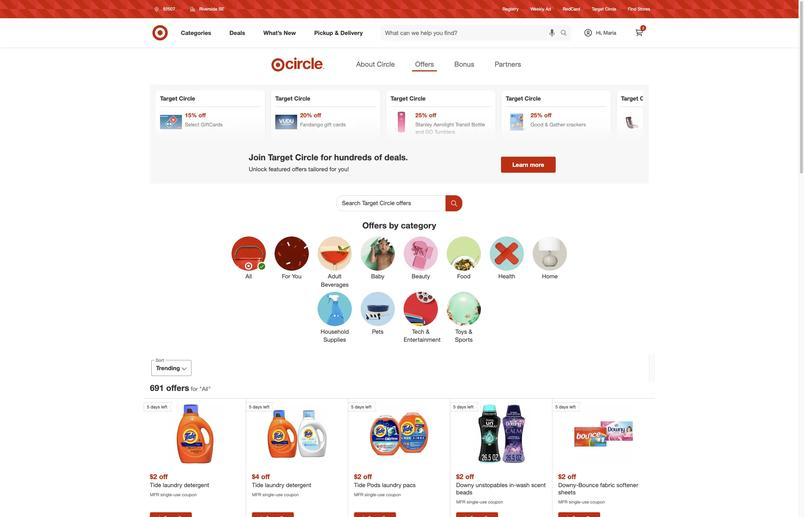 Task type: describe. For each thing, give the bounding box(es) containing it.
use inside $2 off downy unstopables in-wash scent beads mfr single-use coupon
[[480, 500, 487, 505]]

and
[[416, 129, 424, 135]]

days for $2 off tide pods laundry pacs mfr single-use coupon
[[355, 405, 364, 410]]

join
[[249, 152, 266, 162]]

sports
[[455, 337, 473, 344]]

deals
[[230, 29, 245, 36]]

learn more
[[513, 161, 544, 169]]

for you button
[[275, 237, 309, 289]]

registry
[[503, 6, 519, 12]]

off for 15% off select giftcards
[[199, 112, 206, 119]]

target circle logo image
[[270, 57, 326, 72]]

use inside $2 off downy-bounce fabric softener sheets mfr single-use coupon
[[582, 500, 589, 505]]

& inside "25% off good & gather crackers"
[[545, 121, 548, 128]]

2 " from the left
[[208, 386, 211, 393]]

mfr inside $4 off tide laundry detergent mfr single-use coupon
[[252, 493, 261, 498]]

5 days left button for $2 off downy unstopables in-wash scent beads mfr single-use coupon
[[450, 403, 531, 464]]

health
[[499, 273, 516, 280]]

What can we help you find? suggestions appear below search field
[[381, 25, 562, 41]]

pods
[[367, 482, 381, 489]]

days for $2 off downy unstopables in-wash scent beads mfr single-use coupon
[[457, 405, 466, 410]]

weekly ad
[[531, 6, 551, 12]]

beverages
[[321, 281, 349, 288]]

pickup & delivery
[[314, 29, 363, 36]]

unlock
[[249, 166, 267, 173]]

off for $2 off tide laundry detergent mfr single-use coupon
[[159, 473, 168, 481]]

left for $2 off downy unstopables in-wash scent beads mfr single-use coupon
[[468, 405, 474, 410]]

5 days left for $2 off downy unstopables in-wash scent beads mfr single-use coupon
[[453, 405, 474, 410]]

gather
[[550, 121, 565, 128]]

25% for 25% off good & gather crackers
[[531, 112, 543, 119]]

tumblers
[[435, 129, 455, 135]]

for for "
[[191, 386, 198, 393]]

toys & sports
[[455, 328, 473, 344]]

for you
[[282, 273, 302, 280]]

you!
[[338, 166, 349, 173]]

about circle link
[[354, 58, 398, 72]]

coupon inside $2 off downy unstopables in-wash scent beads mfr single-use coupon
[[488, 500, 503, 505]]

pets
[[372, 328, 384, 335]]

pickup
[[314, 29, 333, 36]]

single- inside $4 off tide laundry detergent mfr single-use coupon
[[263, 493, 276, 498]]

food button
[[447, 237, 481, 289]]

tide for $2 off tide laundry detergent mfr single-use coupon
[[150, 482, 161, 489]]

entertainment
[[404, 337, 441, 344]]

coupon inside $2 off tide laundry detergent mfr single-use coupon
[[182, 493, 197, 498]]

household
[[321, 328, 349, 335]]

find stores link
[[628, 6, 650, 12]]

$2 off downy unstopables in-wash scent beads mfr single-use coupon
[[456, 473, 546, 505]]

find
[[628, 6, 637, 12]]

92507 button
[[150, 3, 183, 16]]

weekly ad link
[[531, 6, 551, 12]]

in-
[[510, 482, 516, 489]]

bottle
[[472, 121, 485, 128]]

of
[[374, 152, 382, 162]]

$2 for tide pods laundry pacs
[[354, 473, 361, 481]]

maria
[[604, 30, 617, 36]]

bonus link
[[452, 58, 477, 72]]

new
[[284, 29, 296, 36]]

fabric
[[600, 482, 615, 489]]

bounce
[[579, 482, 599, 489]]

stanley
[[416, 121, 432, 128]]

tech & entertainment button
[[404, 292, 441, 344]]

trending
[[156, 365, 180, 372]]

pickup & delivery link
[[308, 25, 372, 41]]

5 days left button for $2 off tide laundry detergent mfr single-use coupon
[[144, 403, 225, 464]]

off for $2 off tide pods laundry pacs mfr single-use coupon
[[363, 473, 372, 481]]

adult beverages button
[[318, 237, 352, 289]]

fandango
[[300, 121, 323, 128]]

5 for $4 off tide laundry detergent mfr single-use coupon
[[249, 405, 252, 410]]

$4 off tide laundry detergent mfr single-use coupon
[[252, 473, 311, 498]]

baby button
[[361, 237, 395, 289]]

5 days left button for $2 off tide pods laundry pacs mfr single-use coupon
[[348, 403, 429, 464]]

25% off good & gather crackers
[[531, 112, 586, 128]]

riverside
[[199, 6, 217, 12]]

off for 25% off good & gather crackers
[[545, 112, 552, 119]]

$4
[[252, 473, 259, 481]]

pets button
[[361, 292, 395, 344]]

featured
[[269, 166, 291, 173]]

food
[[457, 273, 471, 280]]

tide for $4 off tide laundry detergent mfr single-use coupon
[[252, 482, 263, 489]]

25% for 25% off stanley aerolight transit bottle and go tumblers
[[416, 112, 428, 119]]

& for toys & sports
[[469, 328, 473, 335]]

5 for $2 off tide pods laundry pacs mfr single-use coupon
[[351, 405, 354, 410]]

20% off fandango gift cards
[[300, 112, 346, 128]]

transit
[[456, 121, 470, 128]]

adult beverages
[[321, 273, 349, 288]]

single- inside $2 off downy unstopables in-wash scent beads mfr single-use coupon
[[467, 500, 480, 505]]

left for $2 off tide pods laundry pacs mfr single-use coupon
[[365, 405, 372, 410]]

toys & sports button
[[447, 292, 481, 344]]

offer
[[166, 383, 185, 393]]

15% off select giftcards
[[185, 112, 223, 128]]

1 vertical spatial for
[[330, 166, 337, 173]]

offers for offers by category
[[363, 220, 387, 231]]

5 days left for $2 off downy-bounce fabric softener sheets mfr single-use coupon
[[556, 405, 576, 410]]

delivery
[[341, 29, 363, 36]]

beauty
[[412, 273, 430, 280]]

offers by category
[[363, 220, 436, 231]]

mfr inside $2 off downy-bounce fabric softener sheets mfr single-use coupon
[[559, 500, 568, 505]]

single- inside $2 off tide laundry detergent mfr single-use coupon
[[160, 493, 174, 498]]

days for $4 off tide laundry detergent mfr single-use coupon
[[253, 405, 262, 410]]

weekly
[[531, 6, 545, 12]]

beads
[[456, 489, 473, 497]]

what's
[[263, 29, 282, 36]]

bonus
[[455, 60, 475, 68]]

cards
[[333, 121, 346, 128]]

go
[[426, 129, 433, 135]]



Task type: vqa. For each thing, say whether or not it's contained in the screenshot.
Use inside $4 off tide laundry detergent mfr single-use coupon
yes



Task type: locate. For each thing, give the bounding box(es) containing it.
& right 'toys'
[[469, 328, 473, 335]]

toys
[[456, 328, 467, 335]]

2 vertical spatial for
[[191, 386, 198, 393]]

4 days from the left
[[457, 405, 466, 410]]

detergent inside $4 off tide laundry detergent mfr single-use coupon
[[286, 482, 311, 489]]

$2 inside $2 off downy unstopables in-wash scent beads mfr single-use coupon
[[456, 473, 464, 481]]

0 horizontal spatial laundry
[[163, 482, 182, 489]]

single- inside $2 off downy-bounce fabric softener sheets mfr single-use coupon
[[569, 500, 582, 505]]

$2 off tide laundry detergent mfr single-use coupon
[[150, 473, 209, 498]]

all inside '691 offer s for " all "'
[[202, 386, 208, 393]]

5 for $2 off downy unstopables in-wash scent beads mfr single-use coupon
[[453, 405, 456, 410]]

mfr inside $2 off downy unstopables in-wash scent beads mfr single-use coupon
[[456, 500, 466, 505]]

hi,
[[596, 30, 602, 36]]

3 tide from the left
[[354, 482, 366, 489]]

1 horizontal spatial detergent
[[286, 482, 311, 489]]

redcard link
[[563, 6, 580, 12]]

laundry for $4 off
[[265, 482, 284, 489]]

1 5 from the left
[[147, 405, 149, 410]]

4 $2 from the left
[[559, 473, 566, 481]]

coupon
[[182, 493, 197, 498], [284, 493, 299, 498], [386, 493, 401, 498], [488, 500, 503, 505], [591, 500, 605, 505]]

25% off stanley aerolight transit bottle and go tumblers
[[416, 112, 485, 135]]

off inside $2 off downy-bounce fabric softener sheets mfr single-use coupon
[[568, 473, 576, 481]]

2 5 from the left
[[249, 405, 252, 410]]

tide for $2 off tide pods laundry pacs mfr single-use coupon
[[354, 482, 366, 489]]

offers
[[415, 60, 434, 68], [363, 220, 387, 231]]

left
[[161, 405, 167, 410], [263, 405, 270, 410], [365, 405, 372, 410], [468, 405, 474, 410], [570, 405, 576, 410]]

off inside $4 off tide laundry detergent mfr single-use coupon
[[261, 473, 270, 481]]

categories link
[[175, 25, 220, 41]]

0 vertical spatial all
[[246, 273, 252, 280]]

5 days left button
[[144, 403, 225, 464], [246, 403, 327, 464], [348, 403, 429, 464], [450, 403, 531, 464], [552, 403, 633, 464]]

coupon inside $4 off tide laundry detergent mfr single-use coupon
[[284, 493, 299, 498]]

4 left from the left
[[468, 405, 474, 410]]

1 horizontal spatial offers
[[415, 60, 434, 68]]

1 horizontal spatial laundry
[[265, 482, 284, 489]]

1 left from the left
[[161, 405, 167, 410]]

& inside toys & sports
[[469, 328, 473, 335]]

5 days left for $2 off tide laundry detergent mfr single-use coupon
[[147, 405, 167, 410]]

category
[[401, 220, 436, 231]]

& right pickup
[[335, 29, 339, 36]]

off inside the $2 off tide pods laundry pacs mfr single-use coupon
[[363, 473, 372, 481]]

target inside the join target circle for hundreds of deals. unlock featured offers tailored for you!
[[268, 152, 293, 162]]

0 horizontal spatial tide
[[150, 482, 161, 489]]

0 vertical spatial for
[[321, 152, 332, 162]]

for right s
[[191, 386, 198, 393]]

2 5 days left from the left
[[249, 405, 270, 410]]

$2 off tide pods laundry pacs mfr single-use coupon
[[354, 473, 416, 498]]

supplies
[[324, 337, 346, 344]]

2 laundry from the left
[[265, 482, 284, 489]]

5 days left for $4 off tide laundry detergent mfr single-use coupon
[[249, 405, 270, 410]]

0 horizontal spatial 25%
[[416, 112, 428, 119]]

use inside $2 off tide laundry detergent mfr single-use coupon
[[174, 493, 181, 498]]

join target circle for hundreds of deals. unlock featured offers tailored for you!
[[249, 152, 408, 173]]

& inside tech & entertainment
[[426, 328, 430, 335]]

691 offer s for " all "
[[150, 383, 211, 393]]

offers for offers
[[415, 60, 434, 68]]

more
[[530, 161, 544, 169]]

detergent for $4 off
[[286, 482, 311, 489]]

3 5 days left from the left
[[351, 405, 372, 410]]

1 5 days left from the left
[[147, 405, 167, 410]]

days for $2 off tide laundry detergent mfr single-use coupon
[[151, 405, 160, 410]]

1 " from the left
[[200, 386, 202, 393]]

1 horizontal spatial "
[[208, 386, 211, 393]]

5 for $2 off downy-bounce fabric softener sheets mfr single-use coupon
[[556, 405, 558, 410]]

off inside $2 off tide laundry detergent mfr single-use coupon
[[159, 473, 168, 481]]

giftcards
[[201, 121, 223, 128]]

target circle link
[[592, 6, 617, 12]]

good
[[531, 121, 544, 128]]

1 25% from the left
[[416, 112, 428, 119]]

tailored
[[309, 166, 328, 173]]

what's new link
[[257, 25, 305, 41]]

5 5 days left from the left
[[556, 405, 576, 410]]

1 vertical spatial all
[[202, 386, 208, 393]]

1 vertical spatial offers
[[363, 220, 387, 231]]

3 left from the left
[[365, 405, 372, 410]]

off inside 20% off fandango gift cards
[[314, 112, 321, 119]]

ad
[[546, 6, 551, 12]]

left for $2 off tide laundry detergent mfr single-use coupon
[[161, 405, 167, 410]]

2 detergent from the left
[[286, 482, 311, 489]]

search
[[557, 30, 575, 37]]

2 link
[[632, 25, 648, 41]]

$2 inside the $2 off tide pods laundry pacs mfr single-use coupon
[[354, 473, 361, 481]]

off for 20% off fandango gift cards
[[314, 112, 321, 119]]

1 tide from the left
[[150, 482, 161, 489]]

laundry inside $4 off tide laundry detergent mfr single-use coupon
[[265, 482, 284, 489]]

pacs
[[403, 482, 416, 489]]

trending button
[[151, 361, 191, 377]]

1 laundry from the left
[[163, 482, 182, 489]]

3 $2 from the left
[[456, 473, 464, 481]]

5
[[147, 405, 149, 410], [249, 405, 252, 410], [351, 405, 354, 410], [453, 405, 456, 410], [556, 405, 558, 410]]

laundry inside $2 off tide laundry detergent mfr single-use coupon
[[163, 482, 182, 489]]

tide inside $2 off tide laundry detergent mfr single-use coupon
[[150, 482, 161, 489]]

off
[[199, 112, 206, 119], [314, 112, 321, 119], [429, 112, 437, 119], [545, 112, 552, 119], [159, 473, 168, 481], [261, 473, 270, 481], [363, 473, 372, 481], [466, 473, 474, 481], [568, 473, 576, 481]]

laundry for $2 off
[[163, 482, 182, 489]]

for up tailored
[[321, 152, 332, 162]]

$2 for downy unstopables in-wash scent beads
[[456, 473, 464, 481]]

redcard
[[563, 6, 580, 12]]

for for hundreds
[[321, 152, 332, 162]]

home
[[542, 273, 558, 280]]

single-
[[160, 493, 174, 498], [263, 493, 276, 498], [365, 493, 378, 498], [467, 500, 480, 505], [569, 500, 582, 505]]

what's new
[[263, 29, 296, 36]]

20%
[[300, 112, 312, 119]]

5 days from the left
[[559, 405, 569, 410]]

stores
[[638, 6, 650, 12]]

1 horizontal spatial all
[[246, 273, 252, 280]]

5 for $2 off tide laundry detergent mfr single-use coupon
[[147, 405, 149, 410]]

4 5 days left button from the left
[[450, 403, 531, 464]]

25% up stanley on the top of the page
[[416, 112, 428, 119]]

1 $2 from the left
[[150, 473, 157, 481]]

4 5 days left from the left
[[453, 405, 474, 410]]

25% up good on the top of the page
[[531, 112, 543, 119]]

target circle for 25% off stanley aerolight transit bottle and go tumblers
[[391, 95, 426, 102]]

single- inside the $2 off tide pods laundry pacs mfr single-use coupon
[[365, 493, 378, 498]]

health button
[[490, 237, 524, 289]]

riverside se button
[[186, 3, 229, 16]]

5 5 days left button from the left
[[552, 403, 633, 464]]

mfr inside $2 off tide laundry detergent mfr single-use coupon
[[150, 493, 159, 498]]

$2 inside $2 off downy-bounce fabric softener sheets mfr single-use coupon
[[559, 473, 566, 481]]

detergent
[[184, 482, 209, 489], [286, 482, 311, 489]]

None text field
[[336, 196, 446, 212]]

beauty button
[[404, 237, 438, 289]]

softener
[[617, 482, 639, 489]]

days for $2 off downy-bounce fabric softener sheets mfr single-use coupon
[[559, 405, 569, 410]]

2 horizontal spatial tide
[[354, 482, 366, 489]]

5 days left button for $2 off downy-bounce fabric softener sheets mfr single-use coupon
[[552, 403, 633, 464]]

downy
[[456, 482, 474, 489]]

use inside $4 off tide laundry detergent mfr single-use coupon
[[276, 493, 283, 498]]

2 left from the left
[[263, 405, 270, 410]]

off inside "25% off good & gather crackers"
[[545, 112, 552, 119]]

off inside 15% off select giftcards
[[199, 112, 206, 119]]

target circle for 15% off select giftcards
[[160, 95, 195, 102]]

5 5 from the left
[[556, 405, 558, 410]]

learn more button
[[501, 157, 556, 173]]

& right tech on the right bottom of page
[[426, 328, 430, 335]]

all inside button
[[246, 273, 252, 280]]

2 tide from the left
[[252, 482, 263, 489]]

all button
[[232, 237, 266, 289]]

$2 inside $2 off tide laundry detergent mfr single-use coupon
[[150, 473, 157, 481]]

$2 for tide laundry detergent
[[150, 473, 157, 481]]

3 laundry from the left
[[382, 482, 402, 489]]

laundry inside the $2 off tide pods laundry pacs mfr single-use coupon
[[382, 482, 402, 489]]

circle inside the join target circle for hundreds of deals. unlock featured offers tailored for you!
[[295, 152, 319, 162]]

detergent inside $2 off tide laundry detergent mfr single-use coupon
[[184, 482, 209, 489]]

left for $4 off tide laundry detergent mfr single-use coupon
[[263, 405, 270, 410]]

2 days from the left
[[253, 405, 262, 410]]

off for $2 off downy-bounce fabric softener sheets mfr single-use coupon
[[568, 473, 576, 481]]

0 horizontal spatial "
[[200, 386, 202, 393]]

tide inside the $2 off tide pods laundry pacs mfr single-use coupon
[[354, 482, 366, 489]]

$2 off downy-bounce fabric softener sheets mfr single-use coupon
[[559, 473, 639, 505]]

5 left from the left
[[570, 405, 576, 410]]

household supplies button
[[318, 292, 352, 344]]

coupon inside $2 off downy-bounce fabric softener sheets mfr single-use coupon
[[591, 500, 605, 505]]

off for 25% off stanley aerolight transit bottle and go tumblers
[[429, 112, 437, 119]]

offers
[[292, 166, 307, 173]]

1 days from the left
[[151, 405, 160, 410]]

off inside $2 off downy unstopables in-wash scent beads mfr single-use coupon
[[466, 473, 474, 481]]

25% inside 25% off stanley aerolight transit bottle and go tumblers
[[416, 112, 428, 119]]

3 5 days left button from the left
[[348, 403, 429, 464]]

use inside the $2 off tide pods laundry pacs mfr single-use coupon
[[378, 493, 385, 498]]

tide inside $4 off tide laundry detergent mfr single-use coupon
[[252, 482, 263, 489]]

target circle for 20% off fandango gift cards
[[275, 95, 311, 102]]

2 25% from the left
[[531, 112, 543, 119]]

target circle for 25% off good & gather crackers
[[506, 95, 541, 102]]

downy-
[[559, 482, 579, 489]]

1 horizontal spatial tide
[[252, 482, 263, 489]]

& for pickup & delivery
[[335, 29, 339, 36]]

2
[[643, 26, 645, 30]]

1 detergent from the left
[[184, 482, 209, 489]]

off inside 25% off stanley aerolight transit bottle and go tumblers
[[429, 112, 437, 119]]

3 5 from the left
[[351, 405, 354, 410]]

left for $2 off downy-bounce fabric softener sheets mfr single-use coupon
[[570, 405, 576, 410]]

unstopables
[[476, 482, 508, 489]]

3 days from the left
[[355, 405, 364, 410]]

baby
[[371, 273, 385, 280]]

s
[[185, 383, 189, 393]]

deals.
[[385, 152, 408, 162]]

categories
[[181, 29, 211, 36]]

detergent for $2 off
[[184, 482, 209, 489]]

1 5 days left button from the left
[[144, 403, 225, 464]]

registry link
[[503, 6, 519, 12]]

off for $4 off tide laundry detergent mfr single-use coupon
[[261, 473, 270, 481]]

0 horizontal spatial detergent
[[184, 482, 209, 489]]

about
[[356, 60, 375, 68]]

5 days left for $2 off tide pods laundry pacs mfr single-use coupon
[[351, 405, 372, 410]]

$2 for downy-bounce fabric softener sheets
[[559, 473, 566, 481]]

1 horizontal spatial 25%
[[531, 112, 543, 119]]

for inside '691 offer s for " all "'
[[191, 386, 198, 393]]

sheets
[[559, 489, 576, 497]]

partners link
[[492, 58, 524, 72]]

0 horizontal spatial all
[[202, 386, 208, 393]]

by
[[389, 220, 399, 231]]

se
[[219, 6, 224, 12]]

0 horizontal spatial offers
[[363, 220, 387, 231]]

wash
[[516, 482, 530, 489]]

coupon inside the $2 off tide pods laundry pacs mfr single-use coupon
[[386, 493, 401, 498]]

15%
[[185, 112, 197, 119]]

&
[[335, 29, 339, 36], [545, 121, 548, 128], [426, 328, 430, 335], [469, 328, 473, 335]]

4 5 from the left
[[453, 405, 456, 410]]

mfr inside the $2 off tide pods laundry pacs mfr single-use coupon
[[354, 493, 364, 498]]

home button
[[533, 237, 567, 289]]

scent
[[532, 482, 546, 489]]

2 $2 from the left
[[354, 473, 361, 481]]

691
[[150, 383, 164, 393]]

off for $2 off downy unstopables in-wash scent beads mfr single-use coupon
[[466, 473, 474, 481]]

5 days left button for $4 off tide laundry detergent mfr single-use coupon
[[246, 403, 327, 464]]

25% inside "25% off good & gather crackers"
[[531, 112, 543, 119]]

tech
[[412, 328, 424, 335]]

deals link
[[223, 25, 254, 41]]

0 vertical spatial offers
[[415, 60, 434, 68]]

you
[[292, 273, 302, 280]]

92507
[[163, 6, 175, 12]]

2 horizontal spatial laundry
[[382, 482, 402, 489]]

& right good on the top of the page
[[545, 121, 548, 128]]

target circle
[[592, 6, 617, 12], [160, 95, 195, 102], [275, 95, 311, 102], [391, 95, 426, 102], [506, 95, 541, 102], [621, 95, 656, 102]]

for left you!
[[330, 166, 337, 173]]

laundry
[[163, 482, 182, 489], [265, 482, 284, 489], [382, 482, 402, 489]]

tide
[[150, 482, 161, 489], [252, 482, 263, 489], [354, 482, 366, 489]]

learn
[[513, 161, 529, 169]]

for
[[282, 273, 290, 280]]

& for tech & entertainment
[[426, 328, 430, 335]]

$2
[[150, 473, 157, 481], [354, 473, 361, 481], [456, 473, 464, 481], [559, 473, 566, 481]]

2 5 days left button from the left
[[246, 403, 327, 464]]

circle
[[605, 6, 617, 12], [377, 60, 395, 68], [179, 95, 195, 102], [294, 95, 311, 102], [410, 95, 426, 102], [525, 95, 541, 102], [640, 95, 656, 102], [295, 152, 319, 162]]



